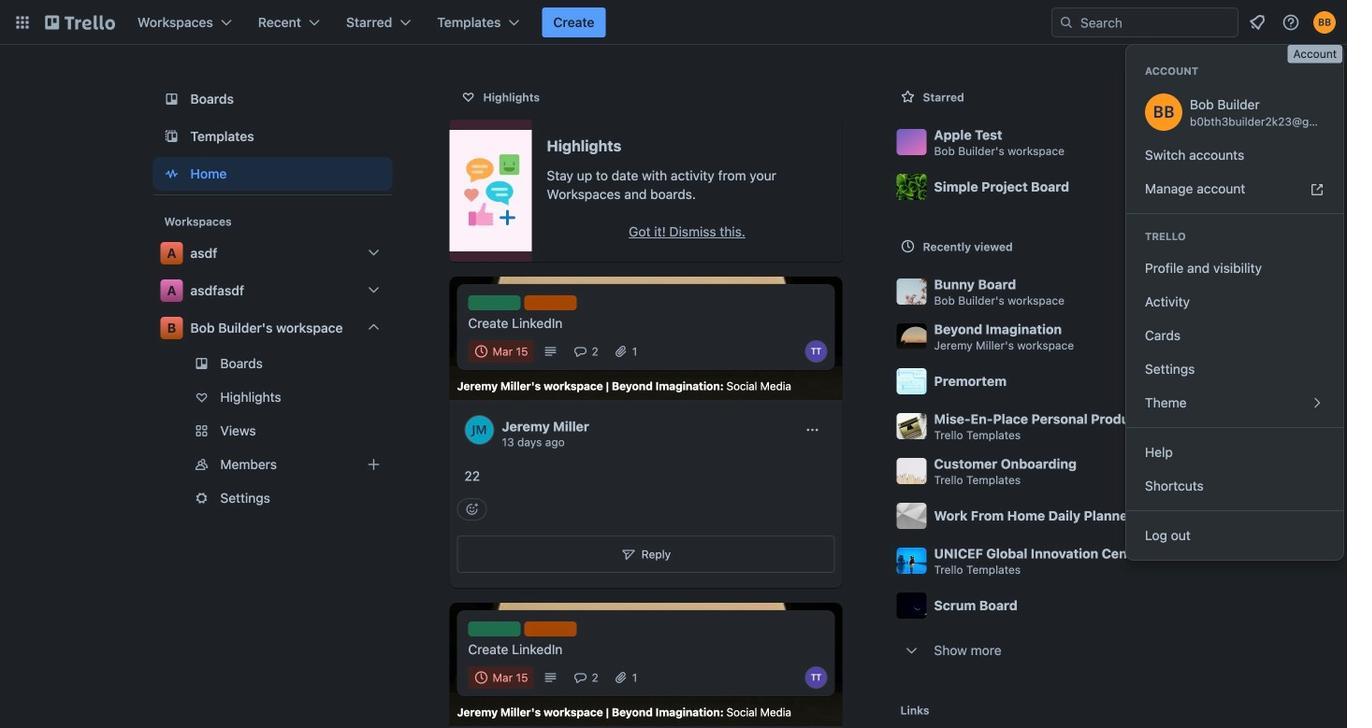 Task type: locate. For each thing, give the bounding box(es) containing it.
2 color: green, title: none image from the top
[[468, 622, 521, 637]]

bob builder (bobbuilder40) image
[[1314, 11, 1336, 34], [1145, 94, 1183, 131]]

tooltip
[[1288, 45, 1343, 63]]

open information menu image
[[1282, 13, 1301, 32]]

0 vertical spatial bob builder (bobbuilder40) image
[[1314, 11, 1336, 34]]

0 notifications image
[[1246, 11, 1269, 34]]

add reaction image
[[457, 499, 487, 521]]

0 vertical spatial color: green, title: none image
[[468, 296, 521, 311]]

click to star bunny board. it will show up at the top of your boards list. image
[[1178, 283, 1196, 301]]

2 color: orange, title: none image from the top
[[525, 622, 577, 637]]

click to unstar simple project board. it will be removed from your starred list. image
[[1178, 178, 1196, 197]]

bob builder (bobbuilder40) image right open information menu image at the top of page
[[1314, 11, 1336, 34]]

home image
[[160, 163, 183, 185]]

bob builder (bobbuilder40) image up click to unstar apple test. it will be removed from your starred list. 'image'
[[1145, 94, 1183, 131]]

board image
[[160, 88, 183, 110]]

0 horizontal spatial bob builder (bobbuilder40) image
[[1145, 94, 1183, 131]]

1 color: orange, title: none image from the top
[[525, 296, 577, 311]]

search image
[[1059, 15, 1074, 30]]

click to unstar apple test. it will be removed from your starred list. image
[[1178, 133, 1196, 152]]

0 vertical spatial color: orange, title: none image
[[525, 296, 577, 311]]

primary element
[[0, 0, 1348, 45]]

color: green, title: none image
[[468, 296, 521, 311], [468, 622, 521, 637]]

click to star premortem. it will show up at the top of your boards list. image
[[1178, 372, 1196, 391]]

1 vertical spatial color: green, title: none image
[[468, 622, 521, 637]]

1 vertical spatial color: orange, title: none image
[[525, 622, 577, 637]]

color: orange, title: none image
[[525, 296, 577, 311], [525, 622, 577, 637]]

click to star mise-en-place personal productivity system. it will show up at the top of your boards list. image
[[1178, 417, 1196, 436]]

1 horizontal spatial bob builder (bobbuilder40) image
[[1314, 11, 1336, 34]]



Task type: describe. For each thing, give the bounding box(es) containing it.
template board image
[[160, 125, 183, 148]]

Search field
[[1074, 9, 1238, 36]]

click to star unicef global innovation centre. it will show up at the top of your boards list. image
[[1178, 552, 1196, 571]]

color: orange, title: none image for first color: green, title: none image
[[525, 296, 577, 311]]

click to star beyond imagination. it will show up at the top of your boards list. image
[[1178, 328, 1196, 346]]

click to star work from home daily planner. it will show up at the top of your boards list. image
[[1178, 507, 1196, 526]]

back to home image
[[45, 7, 115, 37]]

1 color: green, title: none image from the top
[[468, 296, 521, 311]]

1 vertical spatial bob builder (bobbuilder40) image
[[1145, 94, 1183, 131]]

click to star customer onboarding. it will show up at the top of your boards list. image
[[1178, 462, 1196, 481]]

add image
[[363, 454, 385, 476]]

color: orange, title: none image for first color: green, title: none image from the bottom of the page
[[525, 622, 577, 637]]



Task type: vqa. For each thing, say whether or not it's contained in the screenshot.
leftmost Bob Builder (bobbuilder40) icon
yes



